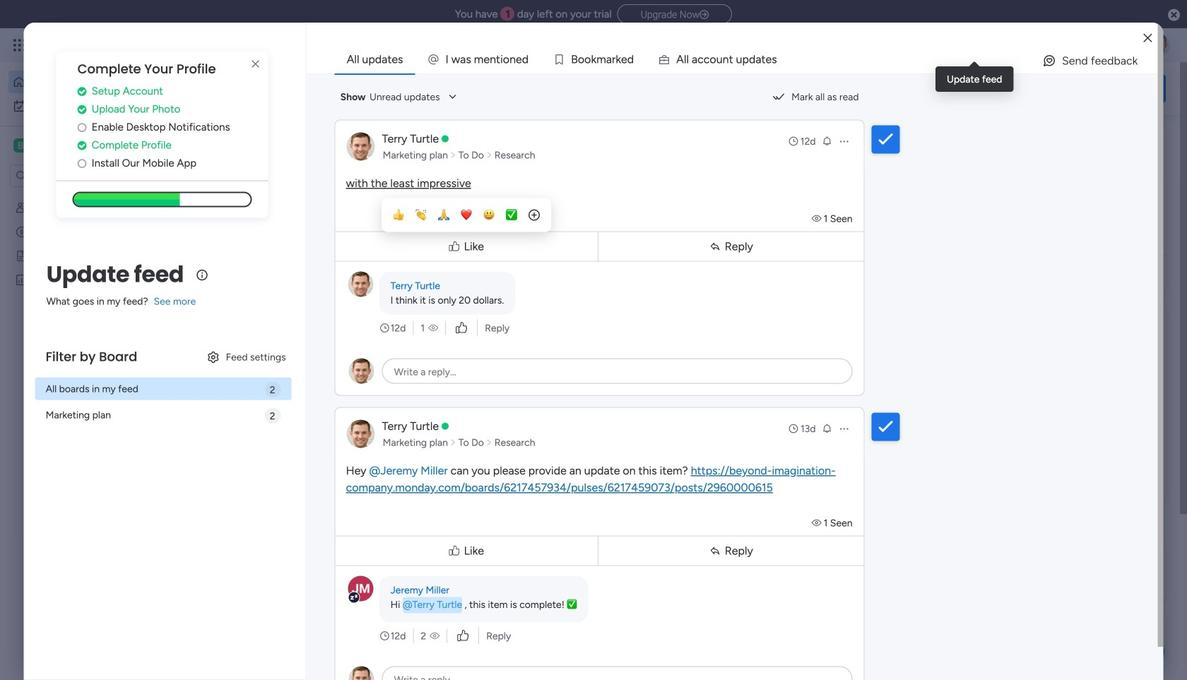 Task type: describe. For each thing, give the bounding box(es) containing it.
workspace selection element
[[13, 137, 89, 154]]

0 vertical spatial terry turtle image
[[1148, 34, 1170, 57]]

circle o image
[[77, 122, 87, 133]]

Search in workspace field
[[30, 168, 118, 184]]

2 vertical spatial option
[[0, 195, 180, 198]]

1 vertical spatial v2 like image
[[457, 629, 469, 644]]

help center element
[[954, 611, 1166, 668]]

v2 user feedback image
[[965, 81, 976, 97]]

options image
[[838, 136, 850, 147]]

2 element
[[361, 560, 378, 577]]

add to favorites image
[[419, 460, 433, 474]]

close image
[[1144, 33, 1152, 43]]

1 check circle image from the top
[[77, 104, 87, 115]]

dapulse close image
[[1168, 8, 1180, 23]]

see plans image
[[234, 37, 247, 53]]

public board image
[[15, 249, 28, 263]]

public dashboard image
[[15, 273, 28, 287]]



Task type: locate. For each thing, give the bounding box(es) containing it.
quick search results list box
[[218, 160, 920, 521]]

terry turtle image
[[1148, 34, 1170, 57], [252, 661, 280, 680]]

list box
[[0, 193, 180, 483]]

workspace image
[[13, 138, 28, 153]]

1 horizontal spatial terry turtle image
[[1148, 34, 1170, 57]]

v2 like image
[[456, 320, 467, 336], [457, 629, 469, 644]]

dapulse x slim image
[[247, 56, 264, 73], [1145, 131, 1162, 148]]

v2 seen image
[[812, 213, 824, 225], [428, 321, 438, 335], [812, 517, 824, 529], [430, 629, 440, 643]]

give feedback image
[[1042, 54, 1056, 68]]

tab list
[[335, 45, 1158, 73]]

getting started element
[[954, 543, 1166, 600]]

0 horizontal spatial dapulse x slim image
[[247, 56, 264, 73]]

select product image
[[13, 38, 27, 52]]

remove from favorites image
[[419, 287, 433, 301]]

check circle image
[[77, 86, 87, 97]]

1 vertical spatial check circle image
[[77, 140, 87, 151]]

0 vertical spatial check circle image
[[77, 104, 87, 115]]

0 horizontal spatial terry turtle image
[[252, 661, 280, 680]]

1 vertical spatial terry turtle image
[[252, 661, 280, 680]]

1 vertical spatial option
[[8, 95, 172, 117]]

0 vertical spatial v2 like image
[[456, 320, 467, 336]]

2 check circle image from the top
[[77, 140, 87, 151]]

tab
[[335, 45, 415, 73]]

public dashboard image
[[467, 286, 483, 302]]

check circle image up circle o image on the left top of page
[[77, 140, 87, 151]]

1 vertical spatial dapulse x slim image
[[1145, 131, 1162, 148]]

slider arrow image
[[450, 148, 456, 162], [486, 148, 492, 162], [450, 436, 456, 450], [486, 436, 492, 450]]

circle o image
[[77, 158, 87, 169]]

check circle image up circle o icon on the left
[[77, 104, 87, 115]]

reminder image
[[822, 135, 833, 147]]

0 vertical spatial option
[[8, 71, 172, 93]]

option
[[8, 71, 172, 93], [8, 95, 172, 117], [0, 195, 180, 198]]

1 horizontal spatial dapulse x slim image
[[1145, 131, 1162, 148]]

check circle image
[[77, 104, 87, 115], [77, 140, 87, 151]]

0 vertical spatial dapulse x slim image
[[247, 56, 264, 73]]

dapulse rightstroke image
[[700, 10, 709, 20]]

component image
[[467, 308, 480, 321]]



Task type: vqa. For each thing, say whether or not it's contained in the screenshot.
SEARCH EVERYTHING icon
no



